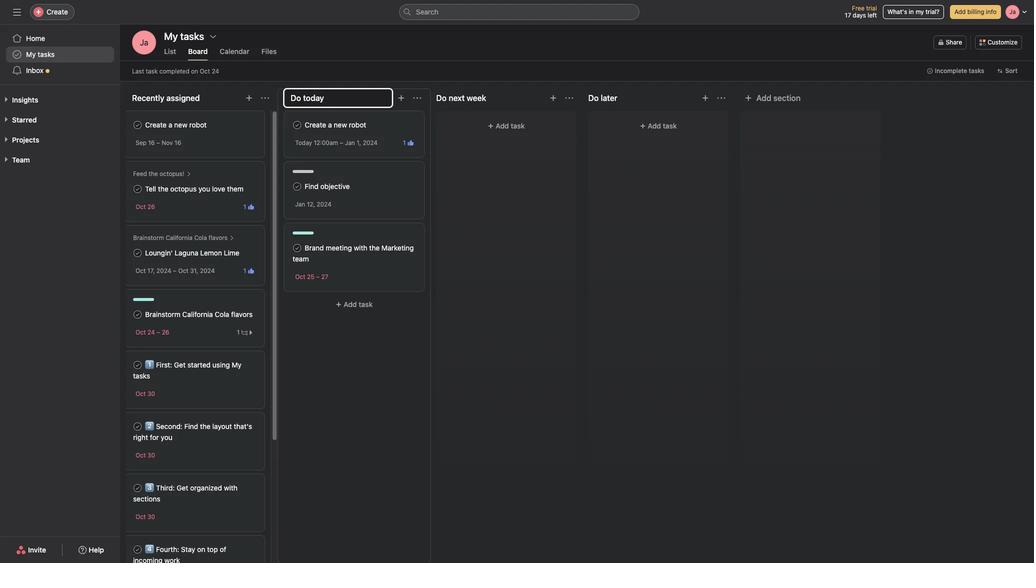 Task type: locate. For each thing, give the bounding box(es) containing it.
jan left 12,
[[295, 201, 305, 208]]

30 for right
[[148, 452, 155, 459]]

1 button for brainstorm california cola flavors
[[234, 328, 256, 338]]

completed checkbox for 1️⃣ first: get started using my tasks
[[132, 359, 144, 371]]

my tasks
[[26, 50, 55, 59]]

1 30 from the top
[[148, 390, 155, 398]]

completed checkbox up the sep at left top
[[132, 119, 144, 131]]

1 horizontal spatial new
[[334, 121, 347, 129]]

1 vertical spatial cola
[[215, 310, 229, 319]]

california down 31,
[[182, 310, 213, 319]]

tasks down 1️⃣
[[133, 372, 150, 380]]

0 horizontal spatial add task button
[[284, 296, 424, 314]]

2️⃣
[[145, 422, 154, 431]]

26
[[148, 203, 155, 211], [162, 329, 169, 336]]

invite
[[28, 546, 46, 555]]

1 oct 30 button from the top
[[136, 390, 155, 398]]

robot up 1,
[[349, 121, 366, 129]]

1 horizontal spatial flavors
[[231, 310, 253, 319]]

completed image for 4️⃣ fourth: stay on top of incoming work
[[132, 544, 144, 556]]

calendar
[[220, 47, 250, 56]]

0 vertical spatial cola
[[194, 234, 207, 242]]

on
[[191, 67, 198, 75], [197, 546, 205, 554]]

2 horizontal spatial add task
[[648, 122, 677, 130]]

oct 30 down the 'right'
[[136, 452, 155, 459]]

0 horizontal spatial a
[[169, 121, 172, 129]]

2 vertical spatial oct 30
[[136, 514, 155, 521]]

– right 12:00am
[[340, 139, 343, 147]]

robot for objective
[[349, 121, 366, 129]]

0 vertical spatial tasks
[[38, 50, 55, 59]]

0 horizontal spatial robot
[[189, 121, 207, 129]]

– left nov
[[157, 139, 160, 147]]

24 up 1️⃣
[[148, 329, 155, 336]]

oct 30 down sections
[[136, 514, 155, 521]]

2 robot from the left
[[349, 121, 366, 129]]

completed image
[[132, 119, 144, 131], [132, 247, 144, 259], [132, 421, 144, 433], [132, 483, 144, 495], [132, 544, 144, 556]]

1 button for tell the octopus you love them
[[241, 202, 256, 212]]

completed checkbox for brainstorm california cola flavors
[[132, 309, 144, 321]]

lemon
[[200, 249, 222, 257]]

2024
[[363, 139, 378, 147], [317, 201, 332, 208], [157, 267, 171, 275], [200, 267, 215, 275]]

oct down sections
[[136, 514, 146, 521]]

oct down 1️⃣
[[136, 390, 146, 398]]

billing
[[968, 8, 985, 16]]

add section button
[[741, 89, 805, 107]]

create up the 'sep 16 – nov 16'
[[145, 121, 167, 129]]

0 vertical spatial find
[[305, 182, 319, 191]]

completed checkbox up the today
[[291, 119, 303, 131]]

1 horizontal spatial 24
[[212, 67, 219, 75]]

0 horizontal spatial find
[[184, 422, 198, 431]]

completed image for 2️⃣ second: find the layout that's right for you
[[132, 421, 144, 433]]

add task image for do later
[[702, 94, 710, 102]]

add task button for do later
[[595, 117, 723, 135]]

4 more section actions image from the left
[[718, 94, 726, 102]]

brainstorm up loungin' on the left of the page
[[133, 234, 164, 242]]

1 horizontal spatial you
[[199, 185, 210, 193]]

you left the love
[[199, 185, 210, 193]]

24 down show options icon
[[212, 67, 219, 75]]

completed checkbox up team
[[291, 242, 303, 254]]

2 horizontal spatial add task button
[[595, 117, 723, 135]]

0 horizontal spatial add task image
[[245, 94, 253, 102]]

0 vertical spatial you
[[199, 185, 210, 193]]

tasks inside "global" element
[[38, 50, 55, 59]]

25
[[307, 273, 315, 281]]

1 horizontal spatial create a new robot
[[305, 121, 366, 129]]

add task image
[[245, 94, 253, 102], [397, 94, 405, 102], [702, 94, 710, 102]]

1 horizontal spatial add task button
[[442, 117, 571, 135]]

oct
[[200, 67, 210, 75], [136, 203, 146, 211], [136, 267, 146, 275], [178, 267, 189, 275], [295, 273, 306, 281], [136, 329, 146, 336], [136, 390, 146, 398], [136, 452, 146, 459], [136, 514, 146, 521]]

laguna
[[175, 249, 198, 257]]

completed image
[[291, 119, 303, 131], [291, 181, 303, 193], [132, 183, 144, 195], [291, 242, 303, 254], [132, 309, 144, 321], [132, 359, 144, 371]]

– left 27 at the left of the page
[[316, 273, 320, 281]]

1 vertical spatial brainstorm
[[145, 310, 180, 319]]

create up 12:00am
[[305, 121, 326, 129]]

4 completed image from the top
[[132, 483, 144, 495]]

that's
[[234, 422, 252, 431]]

california up laguna at the top
[[166, 234, 193, 242]]

what's in my trial? button
[[883, 5, 944, 19]]

30 down 1️⃣
[[148, 390, 155, 398]]

oct 30 button down the 'right'
[[136, 452, 155, 459]]

with
[[354, 244, 368, 252], [224, 484, 238, 493]]

0 horizontal spatial 26
[[148, 203, 155, 211]]

get inside 3️⃣ third: get organized with sections
[[177, 484, 188, 493]]

last task completed on oct 24
[[132, 67, 219, 75]]

octopus
[[170, 185, 197, 193]]

first:
[[156, 361, 172, 369]]

26 up first:
[[162, 329, 169, 336]]

1 vertical spatial oct 30 button
[[136, 452, 155, 459]]

get inside the 1️⃣ first: get started using my tasks
[[174, 361, 186, 369]]

what's in my trial?
[[888, 8, 940, 16]]

completed image up oct 24 – 26 in the left of the page
[[132, 309, 144, 321]]

1 button
[[401, 138, 416, 148], [241, 202, 256, 212], [241, 266, 256, 276], [234, 328, 256, 338]]

add billing info button
[[950, 5, 1002, 19]]

new for the
[[174, 121, 188, 129]]

1 16 from the left
[[148, 139, 155, 147]]

0 horizontal spatial new
[[174, 121, 188, 129]]

2 oct 30 button from the top
[[136, 452, 155, 459]]

30 down sections
[[148, 514, 155, 521]]

new up the 'sep 16 – nov 16'
[[174, 121, 188, 129]]

completed image for find objective
[[291, 181, 303, 193]]

a up nov
[[169, 121, 172, 129]]

2 horizontal spatial tasks
[[969, 67, 985, 75]]

oct 30 button down sections
[[136, 514, 155, 521]]

jan 12, 2024 button
[[295, 201, 332, 208]]

with right organized
[[224, 484, 238, 493]]

1 horizontal spatial robot
[[349, 121, 366, 129]]

brainstorm california cola flavors up laguna at the top
[[133, 234, 228, 242]]

get right first:
[[174, 361, 186, 369]]

brand meeting with the marketing team
[[293, 244, 414, 263]]

get right third:
[[177, 484, 188, 493]]

completed image up the 'right'
[[132, 421, 144, 433]]

0 vertical spatial flavors
[[209, 234, 228, 242]]

new
[[174, 121, 188, 129], [334, 121, 347, 129]]

1 vertical spatial with
[[224, 484, 238, 493]]

completed checkbox left 4️⃣
[[132, 544, 144, 556]]

create up home 'link' in the left of the page
[[47, 8, 68, 16]]

oct 26
[[136, 203, 155, 211]]

more section actions image
[[261, 94, 269, 102], [413, 94, 421, 102], [566, 94, 574, 102], [718, 94, 726, 102]]

0 vertical spatial get
[[174, 361, 186, 369]]

0 vertical spatial oct 30 button
[[136, 390, 155, 398]]

create inside create "dropdown button"
[[47, 8, 68, 16]]

a up 12:00am
[[328, 121, 332, 129]]

2024 right 1,
[[363, 139, 378, 147]]

robot
[[189, 121, 207, 129], [349, 121, 366, 129]]

1
[[403, 139, 406, 146], [243, 203, 246, 210], [243, 267, 246, 275], [237, 329, 240, 336]]

robot for the
[[189, 121, 207, 129]]

–
[[157, 139, 160, 147], [340, 139, 343, 147], [173, 267, 177, 275], [316, 273, 320, 281], [157, 329, 160, 336]]

oct down board link
[[200, 67, 210, 75]]

0 horizontal spatial with
[[224, 484, 238, 493]]

2 completed image from the top
[[132, 247, 144, 259]]

oct 25 – 27
[[295, 273, 329, 281]]

0 horizontal spatial create
[[47, 8, 68, 16]]

1 horizontal spatial my
[[232, 361, 242, 369]]

find right the second:
[[184, 422, 198, 431]]

oct 30 button
[[136, 390, 155, 398], [136, 452, 155, 459], [136, 514, 155, 521]]

1 vertical spatial oct 30
[[136, 452, 155, 459]]

completed checkbox for 2️⃣ second: find the layout that's right for you
[[132, 421, 144, 433]]

add task button for do next week
[[442, 117, 571, 135]]

completed image left the '3️⃣'
[[132, 483, 144, 495]]

today
[[295, 139, 312, 147]]

1 horizontal spatial with
[[354, 244, 368, 252]]

the left layout
[[200, 422, 211, 431]]

1 a from the left
[[169, 121, 172, 129]]

0 vertical spatial 26
[[148, 203, 155, 211]]

completed image up jan 12, 2024
[[291, 181, 303, 193]]

left
[[868, 12, 877, 19]]

on inside 4️⃣ fourth: stay on top of incoming work
[[197, 546, 205, 554]]

oct 30 button for right
[[136, 452, 155, 459]]

completed checkbox left the '3️⃣'
[[132, 483, 144, 495]]

completed image up the sep at left top
[[132, 119, 144, 131]]

2 vertical spatial oct 30 button
[[136, 514, 155, 521]]

0 vertical spatial with
[[354, 244, 368, 252]]

add task for do next week
[[496, 122, 525, 130]]

completed checkbox up jan 12, 2024
[[291, 181, 303, 193]]

the right tell
[[158, 185, 169, 193]]

1 vertical spatial 26
[[162, 329, 169, 336]]

1 vertical spatial 24
[[148, 329, 155, 336]]

add billing info
[[955, 8, 997, 16]]

Completed checkbox
[[291, 119, 303, 131], [132, 183, 144, 195], [132, 309, 144, 321], [132, 483, 144, 495]]

1 horizontal spatial tasks
[[133, 372, 150, 380]]

1 vertical spatial my
[[232, 361, 242, 369]]

you inside 2️⃣ second: find the layout that's right for you
[[161, 433, 173, 442]]

brainstorm california cola flavors
[[133, 234, 228, 242], [145, 310, 253, 319]]

oct 30 button down 1️⃣
[[136, 390, 155, 398]]

2 vertical spatial 30
[[148, 514, 155, 521]]

2024 right 12,
[[317, 201, 332, 208]]

completed checkbox for tell the octopus you love them
[[132, 183, 144, 195]]

completed checkbox left tell
[[132, 183, 144, 195]]

1 add task image from the left
[[245, 94, 253, 102]]

1 vertical spatial you
[[161, 433, 173, 442]]

– for oct 24 – 26
[[157, 329, 160, 336]]

tasks
[[38, 50, 55, 59], [969, 67, 985, 75], [133, 372, 150, 380]]

completed image left loungin' on the left of the page
[[132, 247, 144, 259]]

1 robot from the left
[[189, 121, 207, 129]]

oct 17, 2024 – oct 31, 2024
[[136, 267, 215, 275]]

1 horizontal spatial a
[[328, 121, 332, 129]]

0 vertical spatial my
[[26, 50, 36, 59]]

completed checkbox for create a new robot
[[132, 119, 144, 131]]

3 completed image from the top
[[132, 421, 144, 433]]

oct 30 down 1️⃣
[[136, 390, 155, 398]]

the left marketing
[[369, 244, 380, 252]]

2 create a new robot from the left
[[305, 121, 366, 129]]

ja button
[[132, 31, 156, 55]]

oct down the 'right'
[[136, 452, 146, 459]]

1️⃣
[[145, 361, 154, 369]]

5 completed image from the top
[[132, 544, 144, 556]]

1 vertical spatial 30
[[148, 452, 155, 459]]

my
[[26, 50, 36, 59], [232, 361, 242, 369]]

oct left 17,
[[136, 267, 146, 275]]

1 horizontal spatial cola
[[215, 310, 229, 319]]

completed checkbox up oct 24 – 26 in the left of the page
[[132, 309, 144, 321]]

list link
[[164, 47, 176, 61]]

1 oct 30 from the top
[[136, 390, 155, 398]]

meeting
[[326, 244, 352, 252]]

oct 30 for right
[[136, 452, 155, 459]]

completed checkbox for 4️⃣ fourth: stay on top of incoming work
[[132, 544, 144, 556]]

oct down tell
[[136, 203, 146, 211]]

1 vertical spatial find
[[184, 422, 198, 431]]

completed image left tell
[[132, 183, 144, 195]]

3 more section actions image from the left
[[566, 94, 574, 102]]

ja
[[140, 38, 148, 47]]

marketing
[[382, 244, 414, 252]]

Completed checkbox
[[132, 119, 144, 131], [291, 181, 303, 193], [291, 242, 303, 254], [132, 247, 144, 259], [132, 359, 144, 371], [132, 421, 144, 433], [132, 544, 144, 556]]

create for tell the octopus you love them
[[145, 121, 167, 129]]

completed checkbox for brand meeting with the marketing team
[[291, 242, 303, 254]]

1 more section actions image from the left
[[261, 94, 269, 102]]

invite button
[[10, 542, 53, 560]]

completed checkbox left loungin' on the left of the page
[[132, 247, 144, 259]]

recently assigned
[[132, 94, 200, 103]]

2 16 from the left
[[175, 139, 181, 147]]

create a new robot for the
[[145, 121, 207, 129]]

flavors
[[209, 234, 228, 242], [231, 310, 253, 319]]

board
[[188, 47, 208, 56]]

loungin'
[[145, 249, 173, 257]]

1 horizontal spatial 16
[[175, 139, 181, 147]]

tasks inside dropdown button
[[969, 67, 985, 75]]

0 horizontal spatial my
[[26, 50, 36, 59]]

create button
[[30, 4, 75, 20]]

add task
[[496, 122, 525, 130], [648, 122, 677, 130], [344, 300, 373, 309]]

cola
[[194, 234, 207, 242], [215, 310, 229, 319]]

16 right the sep at left top
[[148, 139, 155, 147]]

1 horizontal spatial jan
[[345, 139, 355, 147]]

1️⃣ first: get started using my tasks
[[133, 361, 242, 380]]

2024 right 17,
[[157, 267, 171, 275]]

on down board link
[[191, 67, 198, 75]]

create a new robot up nov
[[145, 121, 207, 129]]

brainstorm up oct 24 – 26 in the left of the page
[[145, 310, 180, 319]]

add inside add billing info button
[[955, 8, 966, 16]]

0 horizontal spatial jan
[[295, 201, 305, 208]]

customize
[[988, 39, 1018, 46]]

0 horizontal spatial you
[[161, 433, 173, 442]]

with inside 3️⃣ third: get organized with sections
[[224, 484, 238, 493]]

16 right nov
[[175, 139, 181, 147]]

3 add task image from the left
[[702, 94, 710, 102]]

completed checkbox for 3️⃣ third: get organized with sections
[[132, 483, 144, 495]]

1 vertical spatial get
[[177, 484, 188, 493]]

3 oct 30 button from the top
[[136, 514, 155, 521]]

1 vertical spatial tasks
[[969, 67, 985, 75]]

find objective
[[305, 182, 350, 191]]

0 vertical spatial jan
[[345, 139, 355, 147]]

1 horizontal spatial create
[[145, 121, 167, 129]]

0 vertical spatial oct 30
[[136, 390, 155, 398]]

starred button
[[0, 115, 37, 125]]

0 vertical spatial brainstorm
[[133, 234, 164, 242]]

days
[[853, 12, 866, 19]]

the right feed
[[149, 170, 158, 178]]

create for find objective
[[305, 121, 326, 129]]

find up 12,
[[305, 182, 319, 191]]

create a new robot up today 12:00am – jan 1, 2024
[[305, 121, 366, 129]]

on for completed
[[191, 67, 198, 75]]

new up today 12:00am – jan 1, 2024
[[334, 121, 347, 129]]

team button
[[0, 155, 30, 165]]

completed checkbox left 1️⃣
[[132, 359, 144, 371]]

2 horizontal spatial add task image
[[702, 94, 710, 102]]

you down the second:
[[161, 433, 173, 442]]

30 down for
[[148, 452, 155, 459]]

1 horizontal spatial add task image
[[397, 94, 405, 102]]

find
[[305, 182, 319, 191], [184, 422, 198, 431]]

1 vertical spatial flavors
[[231, 310, 253, 319]]

0 horizontal spatial 24
[[148, 329, 155, 336]]

sort
[[1006, 67, 1018, 75]]

files link
[[262, 47, 277, 61]]

share
[[946, 39, 963, 46]]

0 vertical spatial 24
[[212, 67, 219, 75]]

completed image for create a new robot
[[132, 119, 144, 131]]

brainstorm california cola flavors down 31,
[[145, 310, 253, 319]]

0 horizontal spatial tasks
[[38, 50, 55, 59]]

robot down recently assigned
[[189, 121, 207, 129]]

help button
[[72, 542, 111, 560]]

jan 12, 2024
[[295, 201, 332, 208]]

jan left 1,
[[345, 139, 355, 147]]

completed checkbox up the 'right'
[[132, 421, 144, 433]]

0 vertical spatial on
[[191, 67, 198, 75]]

2 oct 30 from the top
[[136, 452, 155, 459]]

you
[[199, 185, 210, 193], [161, 433, 173, 442]]

1 create a new robot from the left
[[145, 121, 207, 129]]

tasks for incomplete tasks
[[969, 67, 985, 75]]

0 horizontal spatial 16
[[148, 139, 155, 147]]

1 vertical spatial brainstorm california cola flavors
[[145, 310, 253, 319]]

home link
[[6, 31, 114, 47]]

add task button
[[442, 117, 571, 135], [595, 117, 723, 135], [284, 296, 424, 314]]

completed image up team
[[291, 242, 303, 254]]

tasks down home in the top left of the page
[[38, 50, 55, 59]]

lime
[[224, 249, 240, 257]]

top
[[207, 546, 218, 554]]

2 30 from the top
[[148, 452, 155, 459]]

1 vertical spatial on
[[197, 546, 205, 554]]

2 new from the left
[[334, 121, 347, 129]]

completed image left 1️⃣
[[132, 359, 144, 371]]

tasks right "incomplete" on the top of the page
[[969, 67, 985, 75]]

26 down tell
[[148, 203, 155, 211]]

today 12:00am – jan 1, 2024
[[295, 139, 378, 147]]

2 vertical spatial tasks
[[133, 372, 150, 380]]

completed image left 4️⃣
[[132, 544, 144, 556]]

with right meeting
[[354, 244, 368, 252]]

on left top
[[197, 546, 205, 554]]

my tasks link
[[6, 47, 114, 63]]

1 horizontal spatial add task
[[496, 122, 525, 130]]

3 30 from the top
[[148, 514, 155, 521]]

– up first:
[[157, 329, 160, 336]]

2 horizontal spatial create
[[305, 121, 326, 129]]

info
[[986, 8, 997, 16]]

1 new from the left
[[174, 121, 188, 129]]

add inside the 'add section' button
[[757, 94, 772, 103]]

0 horizontal spatial create a new robot
[[145, 121, 207, 129]]

jan
[[345, 139, 355, 147], [295, 201, 305, 208]]

New section text field
[[284, 89, 392, 107]]

2 a from the left
[[328, 121, 332, 129]]

trial
[[867, 5, 877, 12]]

0 vertical spatial 30
[[148, 390, 155, 398]]

my up inbox
[[26, 50, 36, 59]]

my right using
[[232, 361, 242, 369]]

completed image up the today
[[291, 119, 303, 131]]

1 completed image from the top
[[132, 119, 144, 131]]

task
[[146, 67, 158, 75], [511, 122, 525, 130], [663, 122, 677, 130], [359, 300, 373, 309]]

12,
[[307, 201, 315, 208]]



Task type: vqa. For each thing, say whether or not it's contained in the screenshot.
ADD
yes



Task type: describe. For each thing, give the bounding box(es) containing it.
inbox
[[26, 66, 44, 75]]

a for objective
[[328, 121, 332, 129]]

of
[[220, 546, 226, 554]]

add task for do later
[[648, 122, 677, 130]]

using
[[213, 361, 230, 369]]

with inside brand meeting with the marketing team
[[354, 244, 368, 252]]

0 horizontal spatial flavors
[[209, 234, 228, 242]]

31,
[[190, 267, 198, 275]]

completed image for 3️⃣ third: get organized with sections
[[132, 483, 144, 495]]

completed checkbox for create a new robot
[[291, 119, 303, 131]]

1 vertical spatial california
[[182, 310, 213, 319]]

1 vertical spatial jan
[[295, 201, 305, 208]]

hide sidebar image
[[13, 8, 21, 16]]

my tasks
[[164, 31, 204, 42]]

incomplete tasks button
[[923, 64, 989, 78]]

completed checkbox for find objective
[[291, 181, 303, 193]]

team
[[293, 255, 309, 263]]

1 horizontal spatial 26
[[162, 329, 169, 336]]

feed the octopus!
[[133, 170, 184, 178]]

second:
[[156, 422, 183, 431]]

completed
[[159, 67, 189, 75]]

what's
[[888, 8, 908, 16]]

do next week
[[436, 94, 486, 103]]

create a new robot for objective
[[305, 121, 366, 129]]

love
[[212, 185, 225, 193]]

incoming
[[133, 557, 163, 564]]

layout
[[212, 422, 232, 431]]

completed image for brainstorm california cola flavors
[[132, 309, 144, 321]]

– for sep 16 – nov 16
[[157, 139, 160, 147]]

completed image for loungin' laguna lemon lime
[[132, 247, 144, 259]]

incomplete tasks
[[935, 67, 985, 75]]

oct up 1️⃣
[[136, 329, 146, 336]]

fourth:
[[156, 546, 179, 554]]

get for started
[[174, 361, 186, 369]]

organized
[[190, 484, 222, 493]]

calendar link
[[220, 47, 250, 61]]

tell
[[145, 185, 156, 193]]

show options image
[[209, 33, 217, 41]]

1,
[[357, 139, 361, 147]]

oct left 31,
[[178, 267, 189, 275]]

search button
[[399, 4, 639, 20]]

global element
[[0, 25, 120, 85]]

3️⃣
[[145, 484, 154, 493]]

search list box
[[399, 4, 639, 20]]

trial?
[[926, 8, 940, 16]]

started
[[188, 361, 211, 369]]

files
[[262, 47, 277, 56]]

0 horizontal spatial cola
[[194, 234, 207, 242]]

new for objective
[[334, 121, 347, 129]]

oct 30 for tasks
[[136, 390, 155, 398]]

objective
[[321, 182, 350, 191]]

projects button
[[0, 135, 39, 145]]

3️⃣ third: get organized with sections
[[133, 484, 238, 504]]

tasks inside the 1️⃣ first: get started using my tasks
[[133, 372, 150, 380]]

sort button
[[993, 64, 1023, 78]]

section
[[774, 94, 801, 103]]

2️⃣ second: find the layout that's right for you
[[133, 422, 252, 442]]

add task image for recently assigned
[[245, 94, 253, 102]]

a for the
[[169, 121, 172, 129]]

board link
[[188, 47, 208, 61]]

octopus!
[[160, 170, 184, 178]]

17,
[[148, 267, 155, 275]]

more section actions image for recently assigned
[[261, 94, 269, 102]]

right
[[133, 433, 148, 442]]

next week
[[449, 94, 486, 103]]

3 oct 30 from the top
[[136, 514, 155, 521]]

oct 26 button
[[136, 203, 155, 211]]

stay
[[181, 546, 195, 554]]

completed image for create a new robot
[[291, 119, 303, 131]]

1 button for loungin' laguna lemon lime
[[241, 266, 256, 276]]

my
[[916, 8, 924, 16]]

oct 30 button for tasks
[[136, 390, 155, 398]]

for
[[150, 433, 159, 442]]

4️⃣ fourth: stay on top of incoming work
[[133, 546, 226, 564]]

starred
[[12, 116, 37, 124]]

get for organized
[[177, 484, 188, 493]]

more section actions image for do next week
[[566, 94, 574, 102]]

do later
[[589, 94, 618, 103]]

customize button
[[976, 36, 1023, 50]]

2 more section actions image from the left
[[413, 94, 421, 102]]

2 add task image from the left
[[397, 94, 405, 102]]

add section
[[757, 94, 801, 103]]

list
[[164, 47, 176, 56]]

sep
[[136, 139, 147, 147]]

find inside 2️⃣ second: find the layout that's right for you
[[184, 422, 198, 431]]

2024 right 31,
[[200, 267, 215, 275]]

0 horizontal spatial add task
[[344, 300, 373, 309]]

30 for tasks
[[148, 390, 155, 398]]

do
[[436, 94, 447, 103]]

add task image
[[550, 94, 558, 102]]

nov
[[162, 139, 173, 147]]

– for today 12:00am – jan 1, 2024
[[340, 139, 343, 147]]

– left 31,
[[173, 267, 177, 275]]

more section actions image for do later
[[718, 94, 726, 102]]

work
[[165, 557, 180, 564]]

17
[[845, 12, 852, 19]]

completed checkbox for loungin' laguna lemon lime
[[132, 247, 144, 259]]

feed
[[133, 170, 147, 178]]

my inside the 1️⃣ first: get started using my tasks
[[232, 361, 242, 369]]

0 vertical spatial california
[[166, 234, 193, 242]]

tell the octopus you love them
[[145, 185, 244, 193]]

completed image for 1️⃣ first: get started using my tasks
[[132, 359, 144, 371]]

0 vertical spatial brainstorm california cola flavors
[[133, 234, 228, 242]]

1 horizontal spatial find
[[305, 182, 319, 191]]

the inside 2️⃣ second: find the layout that's right for you
[[200, 422, 211, 431]]

projects
[[12, 136, 39, 144]]

tasks for my tasks
[[38, 50, 55, 59]]

completed image for tell the octopus you love them
[[132, 183, 144, 195]]

completed image for brand meeting with the marketing team
[[291, 242, 303, 254]]

insights
[[12, 96, 38, 104]]

the inside brand meeting with the marketing team
[[369, 244, 380, 252]]

them
[[227, 185, 244, 193]]

my inside "global" element
[[26, 50, 36, 59]]

– for oct 25 – 27
[[316, 273, 320, 281]]

third:
[[156, 484, 175, 493]]

on for stay
[[197, 546, 205, 554]]

loungin' laguna lemon lime
[[145, 249, 240, 257]]

last
[[132, 67, 144, 75]]

help
[[89, 546, 104, 555]]

brand
[[305, 244, 324, 252]]

oct left '25'
[[295, 273, 306, 281]]

share button
[[934, 36, 967, 50]]



